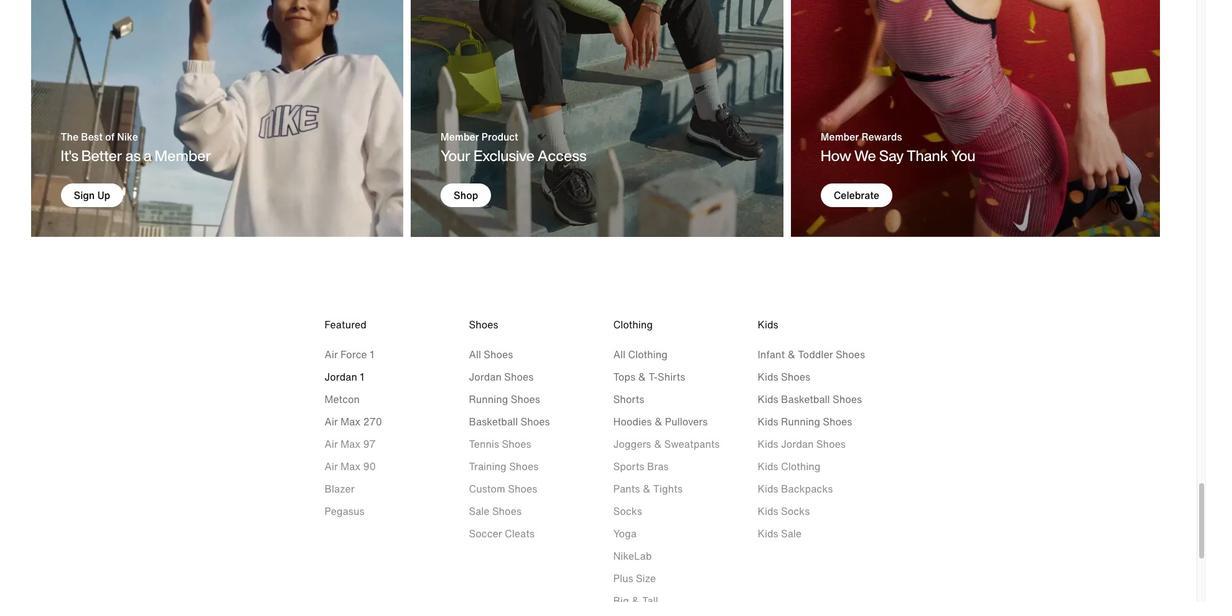 Task type: locate. For each thing, give the bounding box(es) containing it.
best
[[81, 129, 103, 144]]

clothing up tops & t-shirts
[[628, 347, 668, 362]]

cleats
[[505, 527, 535, 541]]

kids for kids running shoes
[[758, 414, 779, 429]]

member for how
[[821, 129, 859, 144]]

1 down force
[[360, 370, 364, 385]]

jordan down all shoes
[[469, 370, 502, 385]]

0 vertical spatial clothing
[[628, 347, 668, 362]]

1 horizontal spatial 1
[[370, 347, 374, 362]]

clothing down kids jordan shoes
[[781, 459, 821, 474]]

member left rewards
[[821, 129, 859, 144]]

0 horizontal spatial 1
[[360, 370, 364, 385]]

5 kids from the top
[[758, 459, 779, 474]]

3 air from the top
[[325, 437, 338, 452]]

1 right force
[[370, 347, 374, 362]]

all
[[469, 347, 481, 362], [614, 347, 626, 362]]

jordan shoes
[[469, 370, 534, 385]]

shoes for training shoes
[[509, 459, 539, 474]]

max left 270
[[341, 414, 361, 429]]

basketball up tennis shoes at the left bottom of the page
[[469, 414, 518, 429]]

shorts link
[[614, 392, 728, 407]]

training shoes link
[[469, 459, 584, 474]]

0 horizontal spatial running
[[469, 392, 508, 407]]

metcon link
[[325, 392, 439, 407]]

2 nike. just do it image from the left
[[411, 0, 784, 237]]

plus size
[[614, 571, 656, 586]]

shoes for kids shoes
[[781, 370, 811, 385]]

& for infant
[[788, 347, 796, 362]]

1 horizontal spatial jordan
[[469, 370, 502, 385]]

1 kids from the top
[[758, 370, 779, 385]]

kids backpacks link
[[758, 482, 873, 497]]

shoes up 'basketball shoes' link at the bottom left of the page
[[511, 392, 540, 407]]

kids clothing link
[[758, 459, 873, 474]]

nikelab
[[614, 549, 652, 564]]

0 horizontal spatial jordan
[[325, 370, 357, 385]]

6 kids from the top
[[758, 482, 779, 497]]

member inside the best of nike it's better as a member
[[155, 144, 211, 167]]

shoes up jordan shoes
[[484, 347, 513, 362]]

running up kids jordan shoes
[[781, 414, 821, 429]]

1 all from the left
[[469, 347, 481, 362]]

say
[[880, 144, 904, 167]]

0 vertical spatial basketball
[[781, 392, 830, 407]]

kids up kids clothing at the right bottom of the page
[[758, 437, 779, 452]]

rewards
[[862, 129, 903, 144]]

basketball up kids running shoes
[[781, 392, 830, 407]]

kids
[[758, 370, 779, 385], [758, 392, 779, 407], [758, 414, 779, 429], [758, 437, 779, 452], [758, 459, 779, 474], [758, 482, 779, 497], [758, 504, 779, 519], [758, 527, 779, 541]]

a
[[144, 144, 152, 167]]

3 kids from the top
[[758, 414, 779, 429]]

toddler
[[798, 347, 833, 362]]

sign
[[74, 188, 95, 203]]

8 kids from the top
[[758, 527, 779, 541]]

kids for kids basketball shoes
[[758, 392, 779, 407]]

running
[[469, 392, 508, 407], [781, 414, 821, 429]]

shoes right toddler
[[836, 347, 865, 362]]

1 vertical spatial sale
[[781, 527, 802, 541]]

2 max from the top
[[341, 437, 361, 452]]

kids up the kids backpacks
[[758, 459, 779, 474]]

max left 97 in the bottom of the page
[[341, 437, 361, 452]]

member inside member rewards how we say thank you
[[821, 129, 859, 144]]

& up joggers & sweatpants on the right of page
[[655, 414, 663, 429]]

1 air from the top
[[325, 347, 338, 362]]

shoes down custom shoes
[[492, 504, 522, 519]]

shoes up kids basketball shoes at the right bottom of page
[[781, 370, 811, 385]]

max for 97
[[341, 437, 361, 452]]

thank
[[907, 144, 948, 167]]

kids for kids sale
[[758, 527, 779, 541]]

member
[[441, 129, 479, 144], [821, 129, 859, 144], [155, 144, 211, 167]]

shop
[[454, 188, 478, 203]]

2 kids from the top
[[758, 392, 779, 407]]

custom
[[469, 482, 506, 497]]

backpacks
[[781, 482, 833, 497]]

270
[[363, 414, 382, 429]]

3 max from the top
[[341, 459, 361, 474]]

1 horizontal spatial socks
[[781, 504, 810, 519]]

kids jordan shoes link
[[758, 437, 873, 452]]

socks down pants
[[614, 504, 642, 519]]

infant
[[758, 347, 785, 362]]

member inside member product your exclusive access
[[441, 129, 479, 144]]

shoes down tennis shoes link
[[509, 459, 539, 474]]

air left force
[[325, 347, 338, 362]]

t-
[[649, 370, 658, 385]]

2 horizontal spatial member
[[821, 129, 859, 144]]

member right a
[[155, 144, 211, 167]]

kids for kids backpacks
[[758, 482, 779, 497]]

hoodies
[[614, 414, 652, 429]]

running shoes link
[[469, 392, 584, 407]]

& up 'bras'
[[654, 437, 662, 452]]

1 vertical spatial clothing
[[781, 459, 821, 474]]

all up jordan shoes
[[469, 347, 481, 362]]

kids up kids jordan shoes
[[758, 414, 779, 429]]

nike. just do it image containing how we say thank you
[[791, 0, 1164, 237]]

training
[[469, 459, 507, 474]]

nike. just do it image
[[31, 0, 404, 237], [411, 0, 784, 237], [791, 0, 1164, 237]]

menu bar
[[212, 0, 986, 2]]

1 vertical spatial 1
[[360, 370, 364, 385]]

better
[[81, 144, 122, 167]]

shoes down running shoes link
[[521, 414, 550, 429]]

infant & toddler shoes link
[[758, 347, 873, 362]]

member left product
[[441, 129, 479, 144]]

4 kids from the top
[[758, 437, 779, 452]]

air for air max 97
[[325, 437, 338, 452]]

tops & t-shirts
[[614, 370, 686, 385]]

2 all from the left
[[614, 347, 626, 362]]

1 horizontal spatial running
[[781, 414, 821, 429]]

2 vertical spatial max
[[341, 459, 361, 474]]

shoes
[[484, 347, 513, 362], [836, 347, 865, 362], [504, 370, 534, 385], [781, 370, 811, 385], [511, 392, 540, 407], [833, 392, 862, 407], [521, 414, 550, 429], [823, 414, 853, 429], [502, 437, 531, 452], [817, 437, 846, 452], [509, 459, 539, 474], [508, 482, 538, 497], [492, 504, 522, 519]]

1 nike. just do it image from the left
[[31, 0, 404, 237]]

pegasus link
[[325, 504, 439, 519]]

1 vertical spatial running
[[781, 414, 821, 429]]

sale up soccer
[[469, 504, 490, 519]]

sports bras
[[614, 459, 669, 474]]

1 horizontal spatial clothing
[[781, 459, 821, 474]]

training shoes
[[469, 459, 539, 474]]

tennis shoes
[[469, 437, 531, 452]]

kids up kids socks
[[758, 482, 779, 497]]

shoes for jordan shoes
[[504, 370, 534, 385]]

of
[[105, 129, 115, 144]]

plus
[[614, 571, 634, 586]]

0 horizontal spatial clothing
[[628, 347, 668, 362]]

1 horizontal spatial all
[[614, 347, 626, 362]]

metcon
[[325, 392, 360, 407]]

force
[[341, 347, 367, 362]]

air up air max 90
[[325, 437, 338, 452]]

joggers & sweatpants
[[614, 437, 720, 452]]

jordan up metcon on the bottom left of page
[[325, 370, 357, 385]]

all for all clothing
[[614, 347, 626, 362]]

shoes down basketball shoes
[[502, 437, 531, 452]]

your
[[441, 144, 471, 167]]

kids down infant
[[758, 370, 779, 385]]

0 horizontal spatial all
[[469, 347, 481, 362]]

0 horizontal spatial sale
[[469, 504, 490, 519]]

air max 90 link
[[325, 459, 439, 474]]

air down metcon on the bottom left of page
[[325, 414, 338, 429]]

soccer
[[469, 527, 502, 541]]

air for air max 270
[[325, 414, 338, 429]]

tennis shoes link
[[469, 437, 584, 452]]

list
[[325, 347, 439, 527], [469, 347, 584, 549], [614, 347, 728, 603], [758, 347, 873, 549], [325, 437, 439, 527], [469, 437, 584, 549], [614, 437, 728, 603], [758, 437, 873, 549]]

0 horizontal spatial socks
[[614, 504, 642, 519]]

custom shoes
[[469, 482, 538, 497]]

as
[[125, 144, 141, 167]]

7 kids from the top
[[758, 504, 779, 519]]

kids socks link
[[758, 504, 873, 519]]

kids up kids sale
[[758, 504, 779, 519]]

clothing
[[628, 347, 668, 362], [781, 459, 821, 474]]

0 horizontal spatial nike. just do it image
[[31, 0, 404, 237]]

1 horizontal spatial member
[[441, 129, 479, 144]]

kids for kids shoes
[[758, 370, 779, 385]]

member product your exclusive access
[[441, 129, 587, 167]]

& right pants
[[643, 482, 651, 497]]

running down jordan shoes
[[469, 392, 508, 407]]

kids basketball shoes
[[758, 392, 862, 407]]

tennis
[[469, 437, 499, 452]]

max left 90
[[341, 459, 361, 474]]

shoes for custom shoes
[[508, 482, 538, 497]]

kids for kids jordan shoes
[[758, 437, 779, 452]]

jordan down kids running shoes
[[781, 437, 814, 452]]

list containing joggers & sweatpants
[[614, 437, 728, 603]]

air up 'blazer'
[[325, 459, 338, 474]]

1 horizontal spatial nike. just do it image
[[411, 0, 784, 237]]

pants
[[614, 482, 640, 497]]

shoes for running shoes
[[511, 392, 540, 407]]

socks down the kids backpacks
[[781, 504, 810, 519]]

shoes down training shoes link
[[508, 482, 538, 497]]

socks
[[614, 504, 642, 519], [781, 504, 810, 519]]

kids down kids shoes
[[758, 392, 779, 407]]

sale shoes link
[[469, 504, 584, 519]]

basketball
[[781, 392, 830, 407], [469, 414, 518, 429]]

kids down kids socks
[[758, 527, 779, 541]]

blazer
[[325, 482, 355, 497]]

kids running shoes
[[758, 414, 853, 429]]

shoes up running shoes link
[[504, 370, 534, 385]]

1 horizontal spatial basketball
[[781, 392, 830, 407]]

jordan
[[325, 370, 357, 385], [469, 370, 502, 385], [781, 437, 814, 452]]

all up the tops
[[614, 347, 626, 362]]

sale down kids socks
[[781, 527, 802, 541]]

4 air from the top
[[325, 459, 338, 474]]

shoes up kids jordan shoes 'link'
[[823, 414, 853, 429]]

shoes for tennis shoes
[[502, 437, 531, 452]]

& right infant
[[788, 347, 796, 362]]

& left t- on the bottom right of the page
[[638, 370, 646, 385]]

kids socks
[[758, 504, 810, 519]]

1 vertical spatial basketball
[[469, 414, 518, 429]]

air
[[325, 347, 338, 362], [325, 414, 338, 429], [325, 437, 338, 452], [325, 459, 338, 474]]

1 horizontal spatial sale
[[781, 527, 802, 541]]

jordan for shoes
[[469, 370, 502, 385]]

0 vertical spatial max
[[341, 414, 361, 429]]

shoes up kids running shoes link
[[833, 392, 862, 407]]

air max 270 link
[[325, 414, 439, 429]]

jordan 1 link
[[325, 370, 439, 385]]

1 max from the top
[[341, 414, 361, 429]]

1 vertical spatial max
[[341, 437, 361, 452]]

basketball shoes
[[469, 414, 550, 429]]

3 nike. just do it image from the left
[[791, 0, 1164, 237]]

2 horizontal spatial nike. just do it image
[[791, 0, 1164, 237]]

air force 1
[[325, 347, 374, 362]]

2 air from the top
[[325, 414, 338, 429]]

0 vertical spatial running
[[469, 392, 508, 407]]

all for all shoes
[[469, 347, 481, 362]]

sale
[[469, 504, 490, 519], [781, 527, 802, 541]]

0 horizontal spatial member
[[155, 144, 211, 167]]



Task type: vqa. For each thing, say whether or not it's contained in the screenshot.
TENNIS
yes



Task type: describe. For each thing, give the bounding box(es) containing it.
member rewards how we say thank you
[[821, 129, 976, 167]]

shoes for all shoes
[[484, 347, 513, 362]]

jordan for force
[[325, 370, 357, 385]]

celebrate link
[[821, 183, 893, 207]]

1 socks from the left
[[614, 504, 642, 519]]

bras
[[647, 459, 669, 474]]

air max 90
[[325, 459, 376, 474]]

size
[[636, 571, 656, 586]]

kids for kids socks
[[758, 504, 779, 519]]

access
[[538, 144, 587, 167]]

list containing all shoes
[[469, 347, 584, 549]]

shoes for sale shoes
[[492, 504, 522, 519]]

kids sale link
[[758, 527, 873, 541]]

air for air force 1
[[325, 347, 338, 362]]

air for air max 90
[[325, 459, 338, 474]]

we
[[855, 144, 877, 167]]

sweatpants
[[665, 437, 720, 452]]

list containing air max 97
[[325, 437, 439, 527]]

list containing air force 1
[[325, 347, 439, 527]]

yoga link
[[614, 527, 728, 541]]

kids basketball shoes link
[[758, 392, 873, 407]]

shorts
[[614, 392, 645, 407]]

hoodies & pullovers link
[[614, 414, 728, 429]]

jordan 1
[[325, 370, 364, 385]]

97
[[363, 437, 376, 452]]

90
[[363, 459, 376, 474]]

& for pants
[[643, 482, 651, 497]]

kids running shoes link
[[758, 414, 873, 429]]

kids shoes link
[[758, 370, 873, 385]]

air max 97 link
[[325, 437, 439, 452]]

kids shoes
[[758, 370, 811, 385]]

shoes up 'kids clothing' link
[[817, 437, 846, 452]]

clothing for all clothing
[[628, 347, 668, 362]]

0 vertical spatial 1
[[370, 347, 374, 362]]

the best of nike it's better as a member
[[61, 129, 211, 167]]

list containing infant & toddler shoes
[[758, 347, 873, 549]]

2 horizontal spatial jordan
[[781, 437, 814, 452]]

air max 97
[[325, 437, 376, 452]]

& for joggers
[[654, 437, 662, 452]]

how
[[821, 144, 852, 167]]

shirts
[[658, 370, 686, 385]]

yoga
[[614, 527, 637, 541]]

running shoes
[[469, 392, 540, 407]]

jordan shoes link
[[469, 370, 584, 385]]

nike. just do it image containing your exclusive access
[[411, 0, 784, 237]]

you
[[951, 144, 976, 167]]

joggers & sweatpants link
[[614, 437, 728, 452]]

& for tops
[[638, 370, 646, 385]]

member for your
[[441, 129, 479, 144]]

sports bras link
[[614, 459, 728, 474]]

list containing kids jordan shoes
[[758, 437, 873, 549]]

0 vertical spatial sale
[[469, 504, 490, 519]]

plus size link
[[614, 571, 728, 586]]

clothing for kids clothing
[[781, 459, 821, 474]]

tops
[[614, 370, 636, 385]]

pegasus
[[325, 504, 365, 519]]

it's
[[61, 144, 78, 167]]

list containing all clothing
[[614, 347, 728, 603]]

hoodies & pullovers
[[614, 414, 708, 429]]

shop link
[[441, 183, 491, 207]]

nikelab link
[[614, 549, 728, 564]]

nike. just do it image containing it's better as a member
[[31, 0, 404, 237]]

pants & tights
[[614, 482, 683, 497]]

infant & toddler shoes
[[758, 347, 865, 362]]

tops & t-shirts link
[[614, 370, 728, 385]]

soccer cleats
[[469, 527, 535, 541]]

product
[[482, 129, 518, 144]]

0 horizontal spatial basketball
[[469, 414, 518, 429]]

basketball shoes link
[[469, 414, 584, 429]]

& for hoodies
[[655, 414, 663, 429]]

kids clothing
[[758, 459, 821, 474]]

kids backpacks
[[758, 482, 833, 497]]

nike
[[117, 129, 138, 144]]

pants & tights link
[[614, 482, 728, 497]]

blazer link
[[325, 482, 439, 497]]

tights
[[653, 482, 683, 497]]

the
[[61, 129, 79, 144]]

socks link
[[614, 504, 728, 519]]

soccer cleats link
[[469, 527, 584, 541]]

kids jordan shoes
[[758, 437, 846, 452]]

2 socks from the left
[[781, 504, 810, 519]]

all shoes link
[[469, 347, 584, 362]]

exclusive
[[474, 144, 535, 167]]

sports
[[614, 459, 645, 474]]

sign up link
[[61, 183, 123, 207]]

celebrate
[[834, 188, 880, 203]]

joggers
[[614, 437, 652, 452]]

shoes for basketball shoes
[[521, 414, 550, 429]]

custom shoes link
[[469, 482, 584, 497]]

list containing tennis shoes
[[469, 437, 584, 549]]

up
[[97, 188, 110, 203]]

all clothing
[[614, 347, 668, 362]]

kids for kids clothing
[[758, 459, 779, 474]]

kids sale
[[758, 527, 802, 541]]

max for 90
[[341, 459, 361, 474]]

all clothing link
[[614, 347, 728, 362]]

max for 270
[[341, 414, 361, 429]]



